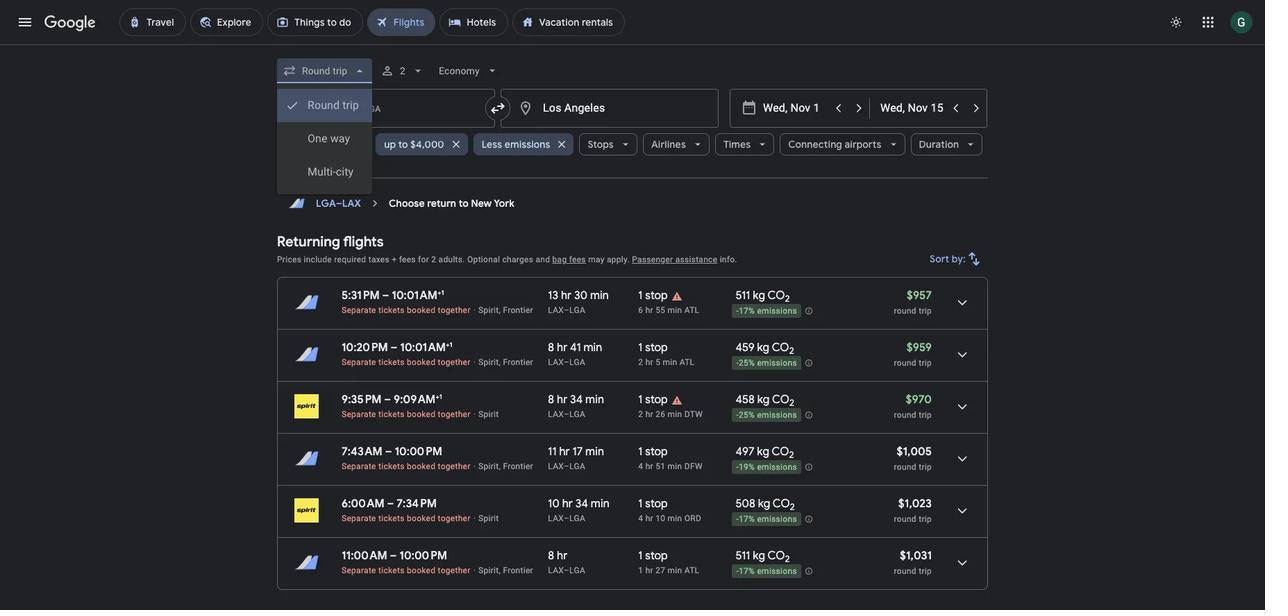 Task type: locate. For each thing, give the bounding box(es) containing it.
1 vertical spatial 8
[[548, 393, 554, 407]]

-25% emissions down 459 kg co 2
[[736, 358, 797, 368]]

1 horizontal spatial to
[[459, 197, 469, 210]]

6:00 am
[[342, 497, 384, 511]]

1 vertical spatial atl
[[680, 358, 695, 367]]

round for $1,005
[[894, 462, 916, 472]]

+ for 9:35 pm
[[436, 392, 439, 401]]

- down 497
[[736, 463, 739, 472]]

tickets down 7:43 am – 10:00 pm
[[378, 462, 405, 471]]

1  image from the top
[[473, 462, 476, 471]]

1 separate tickets booked together. this trip includes tickets from multiple airlines. missed connections may be protected by kiwi.com.. element from the top
[[342, 306, 470, 315]]

together for 11:00 am – 10:00 pm
[[438, 566, 470, 576]]

– down total duration 13 hr 30 min. element
[[564, 306, 569, 315]]

fees left for
[[399, 255, 416, 265]]

1 stop flight. element down the 51
[[638, 497, 668, 513]]

1 vertical spatial 1 stop
[[638, 393, 668, 407]]

stop inside 1 stop 1 hr 27 min atl
[[645, 549, 668, 563]]

3 frontier from the top
[[503, 462, 533, 471]]

5 round from the top
[[894, 514, 916, 524]]

separate tickets booked together. this trip includes tickets from multiple airlines. missed connections may be protected by kiwi.com.. element down leaves los angeles international airport at 11:00 am on wednesday, november 15 and arrives at laguardia airport at 10:00 pm on wednesday, november 15. element
[[342, 566, 470, 576]]

frontier down charges
[[503, 306, 533, 315]]

trip down the 959 us dollars 'text field'
[[919, 358, 932, 368]]

to
[[398, 138, 408, 151], [459, 197, 469, 210]]

atl right "55" on the bottom right of the page
[[684, 306, 699, 315]]

kg inside 459 kg co 2
[[757, 341, 769, 355]]

separate for 7:43 am
[[342, 462, 376, 471]]

round inside $970 round trip
[[894, 410, 916, 420]]

0 vertical spatial 10:00 pm
[[395, 445, 442, 459]]

4 tickets from the top
[[378, 462, 405, 471]]

1 vertical spatial -17% emissions
[[736, 515, 797, 524]]

1 separate tickets booked together from the top
[[342, 306, 470, 315]]

for
[[418, 255, 429, 265]]

- for 13 hr 30 min
[[736, 306, 739, 316]]

hr inside 8 hr 41 min lax – lga
[[557, 341, 567, 355]]

trip down $1,005
[[919, 462, 932, 472]]

trip down 970 us dollars text field
[[919, 410, 932, 420]]

lga down 17
[[569, 462, 585, 471]]

-25% emissions
[[736, 358, 797, 368], [736, 410, 797, 420]]

kg right '459'
[[757, 341, 769, 355]]

apply.
[[607, 255, 630, 265]]

separate tickets booked together down "leaves los angeles international airport at 10:20 pm on wednesday, november 15 and arrives at laguardia airport at 10:01 am on thursday, november 16." element in the bottom of the page
[[342, 358, 470, 367]]

34 for 8
[[570, 393, 583, 407]]

2 1 stop from the top
[[638, 393, 668, 407]]

1 inside 1 stop 2 hr 5 min atl
[[638, 341, 643, 355]]

tickets down the leaves los angeles international airport at 6:00 am on wednesday, november 15 and arrives at laguardia airport at 7:34 pm on wednesday, november 15. element
[[378, 514, 405, 524]]

min right "55" on the bottom right of the page
[[668, 306, 682, 315]]

6 - from the top
[[736, 567, 739, 576]]

–
[[336, 197, 342, 210], [382, 289, 389, 303], [564, 306, 569, 315], [391, 341, 397, 355], [564, 358, 569, 367], [384, 393, 391, 407], [564, 410, 569, 419], [385, 445, 392, 459], [564, 462, 569, 471], [387, 497, 394, 511], [564, 514, 569, 524], [390, 549, 397, 563], [564, 566, 569, 576]]

emissions for 11 hr 17 min
[[757, 463, 797, 472]]

min right 30
[[590, 289, 609, 303]]

Departure time: 6:00 AM. text field
[[342, 497, 384, 511]]

trip inside $970 round trip
[[919, 410, 932, 420]]

min
[[590, 289, 609, 303], [668, 306, 682, 315], [584, 341, 602, 355], [663, 358, 677, 367], [585, 393, 604, 407], [668, 410, 682, 419], [585, 445, 604, 459], [668, 462, 682, 471], [591, 497, 609, 511], [668, 514, 682, 524], [668, 566, 682, 576]]

6 booked from the top
[[407, 566, 436, 576]]

None text field
[[277, 89, 495, 128]]

arrival time: 10:01 am on  thursday, november 16. text field down for
[[392, 288, 444, 303]]

booked down 10:00 pm text field
[[407, 462, 436, 471]]

booked for 11:00 am – 10:00 pm
[[407, 566, 436, 576]]

co right 508 at the bottom of the page
[[773, 497, 790, 511]]

separate tickets booked together. this trip includes tickets from multiple airlines. missed connections may be protected by kiwi.com.. element down "leaves los angeles international airport at 10:20 pm on wednesday, november 15 and arrives at laguardia airport at 10:01 am on thursday, november 16." element in the bottom of the page
[[342, 358, 470, 367]]

2 button
[[375, 54, 431, 87]]

3 option from the top
[[277, 156, 372, 189]]

None search field
[[271, 54, 988, 194]]

min down total duration 11 hr 17 min. element
[[591, 497, 609, 511]]

5 tickets from the top
[[378, 514, 405, 524]]

trip down $1,031 text box
[[919, 567, 932, 576]]

atl for 459
[[680, 358, 695, 367]]

4 separate tickets booked together. this trip includes tickets from multiple airlines. missed connections may be protected by kiwi.com.. element from the top
[[342, 462, 470, 471]]

17
[[572, 445, 583, 459]]

separate tickets booked together
[[342, 306, 470, 315], [342, 358, 470, 367], [342, 410, 470, 419], [342, 462, 470, 471], [342, 514, 470, 524], [342, 566, 470, 576]]

1 vertical spatial 4
[[638, 514, 643, 524]]

spirit,
[[478, 306, 501, 315], [478, 358, 501, 367], [478, 462, 501, 471], [478, 566, 501, 576]]

8 for 8 hr
[[548, 549, 554, 563]]

3 separate from the top
[[342, 410, 376, 419]]

1 frontier from the top
[[503, 306, 533, 315]]

8 for 8 hr 34 min
[[548, 393, 554, 407]]

2 25% from the top
[[739, 410, 755, 420]]

kg inside the 508 kg co 2
[[758, 497, 770, 511]]

separate tickets booked together. this trip includes tickets from multiple airlines. missed connections may be protected by kiwi.com.. element down "leaves los angeles international airport at 5:31 pm on wednesday, november 15 and arrives at laguardia airport at 10:01 am on thursday, november 16." element
[[342, 306, 470, 315]]

1 vertical spatial 17%
[[739, 515, 755, 524]]

bag
[[552, 255, 567, 265]]

1 vertical spatial spirit
[[478, 514, 499, 524]]

Departure time: 9:35 PM. text field
[[342, 393, 382, 407]]

lax down total duration 8 hr. element
[[548, 566, 564, 576]]

separate tickets booked together. this trip includes tickets from multiple airlines. missed connections may be protected by kiwi.com.. element down 10:00 pm text field
[[342, 462, 470, 471]]

bag fees button
[[552, 255, 586, 265]]

10:01 am down for
[[392, 289, 437, 303]]

dtw
[[684, 410, 703, 419]]

flights
[[343, 233, 384, 251]]

atl inside layover (1 of 1) is a 6 hr 55 min overnight layover at hartsfield-jackson atlanta international airport in atlanta. element
[[684, 306, 699, 315]]

1 vertical spatial  image
[[473, 514, 476, 524]]

1 round from the top
[[894, 306, 916, 316]]

kg up -19% emissions
[[757, 445, 769, 459]]

separate tickets booked together. this trip includes tickets from multiple airlines. missed connections may be protected by kiwi.com.. element down 9:09 am
[[342, 410, 470, 419]]

34 inside 10 hr 34 min lax – lga
[[575, 497, 588, 511]]

co inside the 508 kg co 2
[[773, 497, 790, 511]]

1 together from the top
[[438, 306, 470, 315]]

0 horizontal spatial to
[[398, 138, 408, 151]]

trip inside $1,005 round trip
[[919, 462, 932, 472]]

Arrival time: 10:00 PM. text field
[[395, 445, 442, 459]]

2  image from the top
[[473, 358, 476, 367]]

10:00 pm up 7:34 pm text field
[[395, 445, 442, 459]]

round inside $1,023 round trip
[[894, 514, 916, 524]]

0 horizontal spatial 10
[[548, 497, 560, 511]]

airlines button
[[643, 128, 710, 161]]

co inside 459 kg co 2
[[772, 341, 789, 355]]

hr left 41
[[557, 341, 567, 355]]

1 tickets from the top
[[378, 306, 405, 315]]

2 - from the top
[[736, 358, 739, 368]]

lax for 8 hr 41 min
[[548, 358, 564, 367]]

change appearance image
[[1160, 6, 1193, 39]]

959 US dollars text field
[[907, 341, 932, 355]]

0 vertical spatial 34
[[570, 393, 583, 407]]

lax down total duration 10 hr 34 min. element
[[548, 514, 564, 524]]

layover (1 of 1) is a 4 hr 51 min layover at dallas/fort worth international airport in dallas. element
[[638, 461, 729, 472]]

trip inside $959 round trip
[[919, 358, 932, 368]]

0 vertical spatial atl
[[684, 306, 699, 315]]

None text field
[[501, 89, 719, 128]]

hr right '11'
[[559, 445, 570, 459]]

3 -17% emissions from the top
[[736, 567, 797, 576]]

co for $959
[[772, 341, 789, 355]]

times
[[723, 138, 751, 151]]

3 spirit, from the top
[[478, 462, 501, 471]]

tickets for 5:31 pm
[[378, 306, 405, 315]]

times button
[[715, 128, 774, 161]]

total duration 11 hr 17 min. element
[[548, 445, 638, 461]]

6 hr 55 min atl
[[638, 306, 699, 315]]

10:01 am inside 5:31 pm – 10:01 am + 1
[[392, 289, 437, 303]]

hr inside 11 hr 17 min lax – lga
[[559, 445, 570, 459]]

frontier for 11 hr 17 min
[[503, 462, 533, 471]]

1 horizontal spatial fees
[[569, 255, 586, 265]]

arrival time: 10:01 am on  thursday, november 16. text field for 5:31 pm
[[392, 288, 444, 303]]

+ inside '10:20 pm – 10:01 am + 1'
[[446, 340, 450, 349]]

34 down 11 hr 17 min lax – lga
[[575, 497, 588, 511]]

 image
[[473, 306, 476, 315], [473, 358, 476, 367], [473, 410, 476, 419], [473, 566, 476, 576]]

min inside 13 hr 30 min lax – lga
[[590, 289, 609, 303]]

3 - from the top
[[736, 410, 739, 420]]

frontier
[[503, 306, 533, 315], [503, 358, 533, 367], [503, 462, 533, 471], [503, 566, 533, 576]]

497
[[736, 445, 754, 459]]

lax inside 8 hr 41 min lax – lga
[[548, 358, 564, 367]]

1 4 from the top
[[638, 462, 643, 471]]

lga down total duration 10 hr 34 min. element
[[569, 514, 585, 524]]

- for 10 hr 34 min
[[736, 515, 739, 524]]

3 8 from the top
[[548, 549, 554, 563]]

3 separate tickets booked together from the top
[[342, 410, 470, 419]]

2 fees from the left
[[569, 255, 586, 265]]

4 trip from the top
[[919, 462, 932, 472]]

co inside 458 kg co 2
[[772, 393, 789, 407]]

6 separate tickets booked together from the top
[[342, 566, 470, 576]]

return
[[427, 197, 456, 210]]

0 vertical spatial 17%
[[739, 306, 755, 316]]

Arrival time: 10:01 AM on  Thursday, November 16. text field
[[392, 288, 444, 303], [400, 340, 452, 355]]

- for 8 hr
[[736, 567, 739, 576]]

2 vertical spatial 8
[[548, 549, 554, 563]]

1 vertical spatial 10:01 am
[[400, 341, 446, 355]]

up to $4,000
[[384, 138, 444, 151]]

34 inside the 8 hr 34 min lax – lga
[[570, 393, 583, 407]]

sort by: button
[[924, 242, 988, 276]]

8 inside 8 hr 41 min lax – lga
[[548, 341, 554, 355]]

8 inside 8 hr lax – lga
[[548, 549, 554, 563]]

10:00 pm
[[395, 445, 442, 459], [399, 549, 447, 563]]

5 separate from the top
[[342, 514, 376, 524]]

10:01 am for 5:31 pm
[[392, 289, 437, 303]]

3 booked from the top
[[407, 410, 436, 419]]

together down arrival time: 9:09 am on  thursday, november 16. text field
[[438, 410, 470, 419]]

2 inside 1 stop 2 hr 5 min atl
[[638, 358, 643, 367]]

+ for 5:31 pm
[[437, 288, 441, 297]]

hr inside 1 stop 2 hr 5 min atl
[[645, 358, 653, 367]]

0 vertical spatial 511 kg co 2
[[736, 289, 790, 305]]

connecting
[[788, 138, 842, 151]]

10
[[548, 497, 560, 511], [656, 514, 665, 524]]

1 vertical spatial arrival time: 10:01 am on  thursday, november 16. text field
[[400, 340, 452, 355]]

7:43 am – 10:00 pm
[[342, 445, 442, 459]]

2 -17% emissions from the top
[[736, 515, 797, 524]]

4 1 stop flight. element from the top
[[638, 445, 668, 461]]

4  image from the top
[[473, 566, 476, 576]]

lga for 8 hr 41 min
[[569, 358, 585, 367]]

– inside 8 hr lax – lga
[[564, 566, 569, 576]]

0 vertical spatial 10:01 am
[[392, 289, 437, 303]]

2 511 kg co 2 from the top
[[736, 549, 790, 565]]

lga down 41
[[569, 358, 585, 367]]

(3)
[[347, 138, 359, 151]]

3 round from the top
[[894, 410, 916, 420]]

lax up '11'
[[548, 410, 564, 419]]

- down 508 at the bottom of the page
[[736, 515, 739, 524]]

5 separate tickets booked together. this trip includes tickets from multiple airlines. missed connections may be protected by kiwi.com.. element from the top
[[342, 514, 470, 524]]

6 separate tickets booked together. this trip includes tickets from multiple airlines. missed connections may be protected by kiwi.com.. element from the top
[[342, 566, 470, 576]]

separate down 6:00 am on the left
[[342, 514, 376, 524]]

emissions for 10 hr 34 min
[[757, 515, 797, 524]]

up to $4,000 button
[[376, 128, 468, 161]]

6 stop from the top
[[645, 549, 668, 563]]

5 together from the top
[[438, 514, 470, 524]]

None field
[[277, 58, 372, 83], [434, 58, 505, 83], [277, 58, 372, 83], [434, 58, 505, 83]]

3 spirit, frontier from the top
[[478, 462, 533, 471]]

0 vertical spatial arrival time: 10:01 am on  thursday, november 16. text field
[[392, 288, 444, 303]]

round inside $957 round trip
[[894, 306, 916, 316]]

4 separate from the top
[[342, 462, 376, 471]]

2 option from the top
[[277, 122, 372, 156]]

trip for $1,031
[[919, 567, 932, 576]]

6 trip from the top
[[919, 567, 932, 576]]

1 vertical spatial to
[[459, 197, 469, 210]]

hr left the ord
[[645, 514, 653, 524]]

lga
[[316, 197, 336, 210], [569, 306, 585, 315], [569, 358, 585, 367], [569, 410, 585, 419], [569, 462, 585, 471], [569, 514, 585, 524], [569, 566, 585, 576]]

8 down 8 hr 41 min lax – lga
[[548, 393, 554, 407]]

kg right 508 at the bottom of the page
[[758, 497, 770, 511]]

round down $1,005
[[894, 462, 916, 472]]

min right 41
[[584, 341, 602, 355]]

1 separate from the top
[[342, 306, 376, 315]]

1 stop flight. element up the 51
[[638, 445, 668, 461]]

Arrival time: 9:09 AM on  Thursday, November 16. text field
[[394, 392, 442, 407]]

lax for 11 hr 17 min
[[548, 462, 564, 471]]

2
[[400, 65, 406, 76], [431, 255, 436, 265], [785, 293, 790, 305], [789, 345, 794, 357], [638, 358, 643, 367], [789, 397, 794, 409], [638, 410, 643, 419], [789, 449, 794, 461], [790, 501, 795, 513], [785, 554, 790, 565]]

3 17% from the top
[[739, 567, 755, 576]]

0 vertical spatial 4
[[638, 462, 643, 471]]

34
[[570, 393, 583, 407], [575, 497, 588, 511]]

8 inside the 8 hr 34 min lax – lga
[[548, 393, 554, 407]]

- for 8 hr 41 min
[[736, 358, 739, 368]]

kg
[[753, 289, 765, 303], [757, 341, 769, 355], [757, 393, 770, 407], [757, 445, 769, 459], [758, 497, 770, 511], [753, 549, 765, 563]]

kg inside the 497 kg co 2
[[757, 445, 769, 459]]

0 vertical spatial -17% emissions
[[736, 306, 797, 316]]

hr left the 51
[[645, 462, 653, 471]]

$959 round trip
[[894, 341, 932, 368]]

lax for 10 hr 34 min
[[548, 514, 564, 524]]

 image for 5:31 pm – 10:01 am + 1
[[473, 306, 476, 315]]

separate down 11:00 am
[[342, 566, 376, 576]]

1 booked from the top
[[407, 306, 436, 315]]

1 vertical spatial 10
[[656, 514, 665, 524]]

round for $1,023
[[894, 514, 916, 524]]

spirit, for 7:43 am – 10:00 pm
[[478, 462, 501, 471]]

trip for $957
[[919, 306, 932, 316]]

round down 970 us dollars text field
[[894, 410, 916, 420]]

0 vertical spatial 1 stop
[[638, 289, 668, 303]]

2 separate tickets booked together. this trip includes tickets from multiple airlines. missed connections may be protected by kiwi.com.. element from the top
[[342, 358, 470, 367]]

1 stop flight. element up "55" on the bottom right of the page
[[638, 289, 668, 305]]

4 spirit, frontier from the top
[[478, 566, 533, 576]]

10:01 am inside '10:20 pm – 10:01 am + 1'
[[400, 341, 446, 355]]

separate tickets booked together down 9:09 am
[[342, 410, 470, 419]]

511 up '459'
[[736, 289, 750, 303]]

1 1 stop from the top
[[638, 289, 668, 303]]

tickets down 5:31 pm – 10:01 am + 1
[[378, 306, 405, 315]]

4 inside the 1 stop 4 hr 10 min ord
[[638, 514, 643, 524]]

tickets for 7:43 am
[[378, 462, 405, 471]]

1 511 from the top
[[736, 289, 750, 303]]

together
[[438, 306, 470, 315], [438, 358, 470, 367], [438, 410, 470, 419], [438, 462, 470, 471], [438, 514, 470, 524], [438, 566, 470, 576]]

separate for 11:00 am
[[342, 566, 376, 576]]

kg for $1,005
[[757, 445, 769, 459]]

1 stop flight. element
[[638, 289, 668, 305], [638, 341, 668, 357], [638, 393, 668, 409], [638, 445, 668, 461], [638, 497, 668, 513], [638, 549, 668, 565]]

lax inside 13 hr 30 min lax – lga
[[548, 306, 564, 315]]

flight details. leaves los angeles international airport at 10:20 pm on wednesday, november 15 and arrives at laguardia airport at 10:01 am on thursday, november 16. image
[[946, 338, 979, 371]]

2 spirit, frontier from the top
[[478, 358, 533, 367]]

lga down 30
[[569, 306, 585, 315]]

957 US dollars text field
[[907, 289, 932, 303]]

1 511 kg co 2 from the top
[[736, 289, 790, 305]]

round inside $1,005 round trip
[[894, 462, 916, 472]]

0 vertical spatial spirit
[[478, 410, 499, 419]]

2 vertical spatial atl
[[684, 566, 699, 576]]

total duration 8 hr 34 min. element
[[548, 393, 638, 409]]

1 stop up 26
[[638, 393, 668, 407]]

hr left 27
[[645, 566, 653, 576]]

co inside the 497 kg co 2
[[772, 445, 789, 459]]

1 vertical spatial 10:00 pm
[[399, 549, 447, 563]]

2 separate tickets booked together from the top
[[342, 358, 470, 367]]

1 spirit from the top
[[478, 410, 499, 419]]

26
[[656, 410, 665, 419]]

4 round from the top
[[894, 462, 916, 472]]

5 stop from the top
[[645, 497, 668, 511]]

$1,005 round trip
[[894, 445, 932, 472]]

min right '5'
[[663, 358, 677, 367]]

hr inside 8 hr lax – lga
[[557, 549, 567, 563]]

round down "$1,023"
[[894, 514, 916, 524]]

charges
[[502, 255, 533, 265]]

hr down 10 hr 34 min lax – lga
[[557, 549, 567, 563]]

2 separate from the top
[[342, 358, 376, 367]]

lax inside the 8 hr 34 min lax – lga
[[548, 410, 564, 419]]

459
[[736, 341, 754, 355]]

round down $1,031 text box
[[894, 567, 916, 576]]

booked down 7:34 pm text field
[[407, 514, 436, 524]]

less emissions button
[[473, 128, 574, 161]]

10:20 pm – 10:01 am + 1
[[342, 340, 452, 355]]

508
[[736, 497, 755, 511]]

atl inside 1 stop 2 hr 5 min atl
[[680, 358, 695, 367]]

5 booked from the top
[[407, 514, 436, 524]]

8 left 41
[[548, 341, 554, 355]]

separate tickets booked together for 11:00 am
[[342, 566, 470, 576]]

11:00 am
[[342, 549, 387, 563]]

8 down 10 hr 34 min lax – lga
[[548, 549, 554, 563]]

round down 957 us dollars text field
[[894, 306, 916, 316]]

fees
[[399, 255, 416, 265], [569, 255, 586, 265]]

hr inside 1 stop 1 hr 27 min atl
[[645, 566, 653, 576]]

1 stop flight. element for 8 hr 41 min
[[638, 341, 668, 357]]

2 stop from the top
[[645, 341, 668, 355]]

0 vertical spatial to
[[398, 138, 408, 151]]

min right the 51
[[668, 462, 682, 471]]

stop inside 1 stop 4 hr 51 min dfw
[[645, 445, 668, 459]]

1 -17% emissions from the top
[[736, 306, 797, 316]]

lax up flights
[[342, 197, 361, 210]]

2 4 from the top
[[638, 514, 643, 524]]

5 trip from the top
[[919, 514, 932, 524]]

atl inside 1 stop 1 hr 27 min atl
[[684, 566, 699, 576]]

separate down departure time: 10:20 pm. text box
[[342, 358, 376, 367]]

6 1 stop flight. element from the top
[[638, 549, 668, 565]]

511 kg co 2 down the 508 kg co 2
[[736, 549, 790, 565]]

sort
[[930, 253, 949, 265]]

co up -19% emissions
[[772, 445, 789, 459]]

kg down the 508 kg co 2
[[753, 549, 765, 563]]

2 vertical spatial -17% emissions
[[736, 567, 797, 576]]

layover (1 of 1) is a 6 hr 55 min overnight layover at hartsfield-jackson atlanta international airport in atlanta. element
[[638, 305, 729, 316]]

1 8 from the top
[[548, 341, 554, 355]]

508 kg co 2
[[736, 497, 795, 513]]

lga inside 13 hr 30 min lax – lga
[[569, 306, 585, 315]]

kg for $1,023
[[758, 497, 770, 511]]

stop up "55" on the bottom right of the page
[[645, 289, 668, 303]]

2 1 stop flight. element from the top
[[638, 341, 668, 357]]

trip inside $957 round trip
[[919, 306, 932, 316]]

Return text field
[[880, 90, 944, 127]]

option
[[277, 89, 372, 122], [277, 122, 372, 156], [277, 156, 372, 189]]

17% up '459'
[[739, 306, 755, 316]]

swap origin and destination. image
[[489, 100, 506, 117]]

10:00 pm for 7:43 am – 10:00 pm
[[395, 445, 442, 459]]

8
[[548, 341, 554, 355], [548, 393, 554, 407], [548, 549, 554, 563]]

+ inside 5:31 pm – 10:01 am + 1
[[437, 288, 441, 297]]

leaves los angeles international airport at 9:35 pm on wednesday, november 15 and arrives at laguardia airport at 9:09 am on thursday, november 16. element
[[342, 392, 442, 407]]

leaves los angeles international airport at 5:31 pm on wednesday, november 15 and arrives at laguardia airport at 10:01 am on thursday, november 16. element
[[342, 288, 444, 303]]

Arrival time: 7:34 PM. text field
[[397, 497, 437, 511]]

stop for 8 hr 41 min
[[645, 341, 668, 355]]

$1,005
[[897, 445, 932, 459]]

9:09 am
[[394, 393, 436, 407]]

1 vertical spatial 25%
[[739, 410, 755, 420]]

separate tickets booked together. this trip includes tickets from multiple airlines. missed connections may be protected by kiwi.com.. element
[[342, 306, 470, 315], [342, 358, 470, 367], [342, 410, 470, 419], [342, 462, 470, 471], [342, 514, 470, 524], [342, 566, 470, 576]]

0 vertical spatial 10
[[548, 497, 560, 511]]

1 option from the top
[[277, 89, 372, 122]]

2 -25% emissions from the top
[[736, 410, 797, 420]]

1 stop flight. element for 10 hr 34 min
[[638, 497, 668, 513]]

co for $1,031
[[768, 549, 785, 563]]

10:01 am for 10:20 pm
[[400, 341, 446, 355]]

co for $957
[[768, 289, 785, 303]]

2 spirit, from the top
[[478, 358, 501, 367]]

lga for 10 hr 34 min
[[569, 514, 585, 524]]

trip inside $1,023 round trip
[[919, 514, 932, 524]]

separate tickets booked together. this trip includes tickets from multiple airlines. missed connections may be protected by kiwi.com.. element for 11:00 am
[[342, 566, 470, 576]]

up
[[384, 138, 396, 151]]

co down the 508 kg co 2
[[768, 549, 785, 563]]

10:01 am up arrival time: 9:09 am on  thursday, november 16. text field
[[400, 341, 446, 355]]

spirit for 6:00 am – 7:34 pm
[[478, 514, 499, 524]]

booked for 6:00 am – 7:34 pm
[[407, 514, 436, 524]]

2 inside 458 kg co 2
[[789, 397, 794, 409]]

1 spirit, from the top
[[478, 306, 501, 315]]

Departure time: 5:31 PM. text field
[[342, 289, 380, 303]]

2 8 from the top
[[548, 393, 554, 407]]

lga inside 11 hr 17 min lax – lga
[[569, 462, 585, 471]]

duration button
[[911, 128, 983, 161]]

1 spirit, frontier from the top
[[478, 306, 533, 315]]

0 vertical spatial 25%
[[739, 358, 755, 368]]

lax
[[342, 197, 361, 210], [548, 306, 564, 315], [548, 358, 564, 367], [548, 410, 564, 419], [548, 462, 564, 471], [548, 514, 564, 524], [548, 566, 564, 576]]

6 round from the top
[[894, 567, 916, 576]]

-17% emissions
[[736, 306, 797, 316], [736, 515, 797, 524], [736, 567, 797, 576]]

1 inside '10:20 pm – 10:01 am + 1'
[[450, 340, 452, 349]]

6 separate from the top
[[342, 566, 376, 576]]

spirit, for 10:20 pm – 10:01 am + 1
[[478, 358, 501, 367]]

all filters (3)
[[303, 138, 359, 151]]

round for $959
[[894, 358, 916, 368]]

choose
[[389, 197, 425, 210]]

1 inside the 1 stop 4 hr 10 min ord
[[638, 497, 643, 511]]

1 trip from the top
[[919, 306, 932, 316]]

1 17% from the top
[[739, 306, 755, 316]]

-17% emissions for $1,031
[[736, 567, 797, 576]]

co right '459'
[[772, 341, 789, 355]]

emissions for 13 hr 30 min
[[757, 306, 797, 316]]

hr down 11 hr 17 min lax – lga
[[562, 497, 573, 511]]

emissions
[[505, 138, 550, 151], [757, 306, 797, 316], [757, 358, 797, 368], [757, 410, 797, 420], [757, 463, 797, 472], [757, 515, 797, 524], [757, 567, 797, 576]]

1 vertical spatial 34
[[575, 497, 588, 511]]

0 vertical spatial 8
[[548, 341, 554, 355]]

2 tickets from the top
[[378, 358, 405, 367]]

round for $1,031
[[894, 567, 916, 576]]

+ inside 9:35 pm – 9:09 am + 1
[[436, 392, 439, 401]]

trip inside $1,031 round trip
[[919, 567, 932, 576]]

– inside 11 hr 17 min lax – lga
[[564, 462, 569, 471]]

2 booked from the top
[[407, 358, 436, 367]]

connecting airports button
[[780, 128, 905, 161]]

-19% emissions
[[736, 463, 797, 472]]

1 stop for 8 hr 34 min
[[638, 393, 668, 407]]

stop inside the 1 stop 4 hr 10 min ord
[[645, 497, 668, 511]]

separate tickets booked together down 7:34 pm text field
[[342, 514, 470, 524]]

trip down 957 us dollars text field
[[919, 306, 932, 316]]

– down total duration 8 hr 41 min. element
[[564, 358, 569, 367]]

1 25% from the top
[[739, 358, 755, 368]]

0 horizontal spatial fees
[[399, 255, 416, 265]]

2 round from the top
[[894, 358, 916, 368]]

- up '459'
[[736, 306, 739, 316]]

lga up returning flights
[[316, 197, 336, 210]]

1 vertical spatial 511 kg co 2
[[736, 549, 790, 565]]

– inside 9:35 pm – 9:09 am + 1
[[384, 393, 391, 407]]

5 separate tickets booked together from the top
[[342, 514, 470, 524]]

round inside $1,031 round trip
[[894, 567, 916, 576]]

1 horizontal spatial 10
[[656, 514, 665, 524]]

lax inside 10 hr 34 min lax – lga
[[548, 514, 564, 524]]

stop up the layover (1 of 1) is a 4 hr 10 min layover at o'hare international airport in chicago. element
[[645, 497, 668, 511]]

2 spirit from the top
[[478, 514, 499, 524]]

together up arrival time: 9:09 am on  thursday, november 16. text field
[[438, 358, 470, 367]]

1
[[441, 288, 444, 297], [638, 289, 643, 303], [450, 340, 452, 349], [638, 341, 643, 355], [439, 392, 442, 401], [638, 393, 643, 407], [638, 445, 643, 459], [638, 497, 643, 511], [638, 549, 643, 563], [638, 566, 643, 576]]

stop up 26
[[645, 393, 668, 407]]

+
[[392, 255, 397, 265], [437, 288, 441, 297], [446, 340, 450, 349], [436, 392, 439, 401]]

kg right 458
[[757, 393, 770, 407]]

2  image from the top
[[473, 514, 476, 524]]

511
[[736, 289, 750, 303], [736, 549, 750, 563]]

1 stop for 13 hr 30 min
[[638, 289, 668, 303]]

ord
[[684, 514, 701, 524]]

stop up '5'
[[645, 341, 668, 355]]

round
[[894, 306, 916, 316], [894, 358, 916, 368], [894, 410, 916, 420], [894, 462, 916, 472], [894, 514, 916, 524], [894, 567, 916, 576]]

frontier for 8 hr 41 min
[[503, 358, 533, 367]]

6 tickets from the top
[[378, 566, 405, 576]]

4 booked from the top
[[407, 462, 436, 471]]

1031 US dollars text field
[[900, 549, 932, 563]]

to left new
[[459, 197, 469, 210]]

 image
[[473, 462, 476, 471], [473, 514, 476, 524]]

1 inside 9:35 pm – 9:09 am + 1
[[439, 392, 442, 401]]

5 - from the top
[[736, 515, 739, 524]]

kg up 459 kg co 2
[[753, 289, 765, 303]]

4 separate tickets booked together from the top
[[342, 462, 470, 471]]

10:20 pm
[[342, 341, 388, 355]]

min inside the 8 hr 34 min lax – lga
[[585, 393, 604, 407]]

stop for 11 hr 17 min
[[645, 445, 668, 459]]

lax inside 11 hr 17 min lax – lga
[[548, 462, 564, 471]]

kg inside 458 kg co 2
[[757, 393, 770, 407]]

0 vertical spatial 511
[[736, 289, 750, 303]]

leaves los angeles international airport at 11:00 am on wednesday, november 15 and arrives at laguardia airport at 10:00 pm on wednesday, november 15. element
[[342, 549, 447, 563]]

$970
[[906, 393, 932, 407]]

lax for 8 hr 34 min
[[548, 410, 564, 419]]

lga inside the 8 hr 34 min lax – lga
[[569, 410, 585, 419]]

6 together from the top
[[438, 566, 470, 576]]

round inside $959 round trip
[[894, 358, 916, 368]]

17% for 13 hr 30 min
[[739, 306, 755, 316]]

stop inside 1 stop 2 hr 5 min atl
[[645, 341, 668, 355]]

3 trip from the top
[[919, 410, 932, 420]]

lax down 13
[[548, 306, 564, 315]]

spirit, frontier for 8 hr
[[478, 566, 533, 576]]

lga inside 8 hr 41 min lax – lga
[[569, 358, 585, 367]]

1 vertical spatial 511
[[736, 549, 750, 563]]

booked for 10:20 pm – 10:01 am + 1
[[407, 358, 436, 367]]

lga inside 10 hr 34 min lax – lga
[[569, 514, 585, 524]]

511 for min
[[736, 289, 750, 303]]

3 1 stop flight. element from the top
[[638, 393, 668, 409]]

2 trip from the top
[[919, 358, 932, 368]]

2 together from the top
[[438, 358, 470, 367]]

stop up the 51
[[645, 445, 668, 459]]

4 inside 1 stop 4 hr 51 min dfw
[[638, 462, 643, 471]]

511 kg co 2 for $957
[[736, 289, 790, 305]]

10:00 pm down 7:34 pm text field
[[399, 549, 447, 563]]

kg for $970
[[757, 393, 770, 407]]

9:35 pm – 9:09 am + 1
[[342, 392, 442, 407]]

2 frontier from the top
[[503, 358, 533, 367]]

3  image from the top
[[473, 410, 476, 419]]

1 fees from the left
[[399, 255, 416, 265]]

Arrival time: 10:00 PM. text field
[[399, 549, 447, 563]]

emissions for 8 hr 41 min
[[757, 358, 797, 368]]

4 spirit, from the top
[[478, 566, 501, 576]]

1 vertical spatial -25% emissions
[[736, 410, 797, 420]]

1 - from the top
[[736, 306, 739, 316]]

- down 458
[[736, 410, 739, 420]]

flight details. leaves los angeles international airport at 5:31 pm on wednesday, november 15 and arrives at laguardia airport at 10:01 am on thursday, november 16. image
[[946, 286, 979, 319]]

511 kg co 2
[[736, 289, 790, 305], [736, 549, 790, 565]]

$1,023
[[898, 497, 932, 511]]

separate tickets booked together for 10:20 pm
[[342, 358, 470, 367]]

4 stop from the top
[[645, 445, 668, 459]]

2 17% from the top
[[739, 515, 755, 524]]

2 vertical spatial 17%
[[739, 567, 755, 576]]

0 vertical spatial -25% emissions
[[736, 358, 797, 368]]

min inside 1 stop 1 hr 27 min atl
[[668, 566, 682, 576]]

9:35 pm
[[342, 393, 382, 407]]

0 vertical spatial  image
[[473, 462, 476, 471]]

lga down total duration 8 hr. element
[[569, 566, 585, 576]]

– right departure time: 10:20 pm. text box
[[391, 341, 397, 355]]

hr left '5'
[[645, 358, 653, 367]]



Task type: vqa. For each thing, say whether or not it's contained in the screenshot.


Task type: describe. For each thing, give the bounding box(es) containing it.
main menu image
[[17, 14, 33, 31]]

round for $957
[[894, 306, 916, 316]]

returning flights
[[277, 233, 384, 251]]

tickets for 10:20 pm
[[378, 358, 405, 367]]

trip for $959
[[919, 358, 932, 368]]

booked for 5:31 pm – 10:01 am + 1
[[407, 306, 436, 315]]

 image for 7:43 am – 10:00 pm
[[473, 462, 476, 471]]

kg for $959
[[757, 341, 769, 355]]

separate tickets booked together for 7:43 am
[[342, 462, 470, 471]]

8 hr 41 min lax – lga
[[548, 341, 602, 367]]

 image for 6:00 am – 7:34 pm
[[473, 514, 476, 524]]

11 hr 17 min lax – lga
[[548, 445, 604, 471]]

all
[[303, 138, 315, 151]]

hr inside 1 stop 4 hr 51 min dfw
[[645, 462, 653, 471]]

– right departure time: 11:00 am. text box
[[390, 549, 397, 563]]

hr inside 13 hr 30 min lax – lga
[[561, 289, 572, 303]]

4 for 11 hr 17 min
[[638, 462, 643, 471]]

41
[[570, 341, 581, 355]]

min inside 11 hr 17 min lax – lga
[[585, 445, 604, 459]]

together for 10:20 pm – 10:01 am + 1
[[438, 358, 470, 367]]

27
[[656, 566, 665, 576]]

Departure time: 10:20 PM. text field
[[342, 341, 388, 355]]

25% for 458
[[739, 410, 755, 420]]

trip for $970
[[919, 410, 932, 420]]

1023 US dollars text field
[[898, 497, 932, 511]]

2 inside the 497 kg co 2
[[789, 449, 794, 461]]

taxes
[[368, 255, 390, 265]]

lga – lax
[[316, 197, 361, 210]]

19%
[[739, 463, 755, 472]]

8 hr lax – lga
[[548, 549, 585, 576]]

total duration 8 hr. element
[[548, 549, 638, 565]]

1 inside 1 stop 4 hr 51 min dfw
[[638, 445, 643, 459]]

1 1 stop flight. element from the top
[[638, 289, 668, 305]]

458 kg co 2
[[736, 393, 794, 409]]

-25% emissions for 459
[[736, 358, 797, 368]]

stop for 10 hr 34 min
[[645, 497, 668, 511]]

1005 US dollars text field
[[897, 445, 932, 459]]

required
[[334, 255, 366, 265]]

55
[[656, 306, 665, 315]]

– inside '10:20 pm – 10:01 am + 1'
[[391, 341, 397, 355]]

13 hr 30 min lax – lga
[[548, 289, 609, 315]]

17% for 8 hr
[[739, 567, 755, 576]]

dfw
[[684, 462, 703, 471]]

separate tickets booked together. this trip includes tickets from multiple airlines. missed connections may be protected by kiwi.com.. element for 5:31 pm
[[342, 306, 470, 315]]

optional
[[467, 255, 500, 265]]

york
[[494, 197, 515, 210]]

10 inside 10 hr 34 min lax – lga
[[548, 497, 560, 511]]

5
[[656, 358, 660, 367]]

1 inside 5:31 pm – 10:01 am + 1
[[441, 288, 444, 297]]

– inside 5:31 pm – 10:01 am + 1
[[382, 289, 389, 303]]

flight details. leaves los angeles international airport at 9:35 pm on wednesday, november 15 and arrives at laguardia airport at 9:09 am on thursday, november 16. image
[[946, 390, 979, 424]]

$970 round trip
[[894, 393, 932, 420]]

flight details. leaves los angeles international airport at 7:43 am on wednesday, november 15 and arrives at laguardia airport at 10:00 pm on wednesday, november 15. image
[[946, 442, 979, 476]]

$1,023 round trip
[[894, 497, 932, 524]]

1 stop flight. element for 8 hr
[[638, 549, 668, 565]]

round for $970
[[894, 410, 916, 420]]

trip for $1,005
[[919, 462, 932, 472]]

spirit, frontier for 13 hr 30 min
[[478, 306, 533, 315]]

1 stop 1 hr 27 min atl
[[638, 549, 699, 576]]

min inside 1 stop 4 hr 51 min dfw
[[668, 462, 682, 471]]

51
[[656, 462, 665, 471]]

less emissions
[[482, 138, 550, 151]]

connecting airports
[[788, 138, 881, 151]]

$957
[[907, 289, 932, 303]]

layover (1 of 1) is a 1 hr 27 min layover at hartsfield-jackson atlanta international airport in atlanta. element
[[638, 565, 729, 576]]

min right 26
[[668, 410, 682, 419]]

leaves los angeles international airport at 10:20 pm on wednesday, november 15 and arrives at laguardia airport at 10:01 am on thursday, november 16. element
[[342, 340, 452, 355]]

all filters (3) button
[[277, 133, 370, 156]]

none search field containing all filters (3)
[[271, 54, 988, 194]]

filters
[[317, 138, 344, 151]]

hr inside 10 hr 34 min lax – lga
[[562, 497, 573, 511]]

– up returning flights
[[336, 197, 342, 210]]

duration
[[919, 138, 959, 151]]

stop for 8 hr
[[645, 549, 668, 563]]

sort by:
[[930, 253, 966, 265]]

lga for 13 hr 30 min
[[569, 306, 585, 315]]

lga for 8 hr 34 min
[[569, 410, 585, 419]]

$959
[[907, 341, 932, 355]]

13
[[548, 289, 558, 303]]

3 stop from the top
[[645, 393, 668, 407]]

hr inside the 8 hr 34 min lax – lga
[[557, 393, 567, 407]]

17% for 10 hr 34 min
[[739, 515, 755, 524]]

returning
[[277, 233, 340, 251]]

separate tickets booked together for 5:31 pm
[[342, 306, 470, 315]]

emissions for 8 hr
[[757, 567, 797, 576]]

choose return to new york
[[389, 197, 515, 210]]

– right 7:43 am text field
[[385, 445, 392, 459]]

1 stop from the top
[[645, 289, 668, 303]]

Departure text field
[[763, 90, 827, 127]]

kg for $1,031
[[753, 549, 765, 563]]

spirit for 9:35 pm – 9:09 am + 1
[[478, 410, 499, 419]]

– inside 8 hr 41 min lax – lga
[[564, 358, 569, 367]]

flight details. leaves los angeles international airport at 11:00 am on wednesday, november 15 and arrives at laguardia airport at 10:00 pm on wednesday, november 15. image
[[946, 546, 979, 580]]

booked for 7:43 am – 10:00 pm
[[407, 462, 436, 471]]

34 for 10
[[575, 497, 588, 511]]

to inside returning flights main content
[[459, 197, 469, 210]]

atl for 511
[[684, 566, 699, 576]]

458
[[736, 393, 755, 407]]

tickets for 6:00 am
[[378, 514, 405, 524]]

 image for 9:35 pm – 9:09 am + 1
[[473, 410, 476, 419]]

11
[[548, 445, 557, 459]]

lax for 13 hr 30 min
[[548, 306, 564, 315]]

459 kg co 2
[[736, 341, 794, 357]]

970 US dollars text field
[[906, 393, 932, 407]]

leaves los angeles international airport at 6:00 am on wednesday, november 15 and arrives at laguardia airport at 7:34 pm on wednesday, november 15. element
[[342, 497, 437, 511]]

layover (1 of 1) is a 4 hr 10 min layover at o'hare international airport in chicago. element
[[638, 513, 729, 524]]

trip for $1,023
[[919, 514, 932, 524]]

- for 8 hr 34 min
[[736, 410, 739, 420]]

$957 round trip
[[894, 289, 932, 316]]

511 for –
[[736, 549, 750, 563]]

7:43 am
[[342, 445, 382, 459]]

arrival time: 10:01 am on  thursday, november 16. text field for 10:20 pm
[[400, 340, 452, 355]]

layover (1 of 1) is a 2 hr 26 min overnight layover at detroit metropolitan wayne county airport in detroit. element
[[638, 409, 729, 420]]

co for $970
[[772, 393, 789, 407]]

by:
[[952, 253, 966, 265]]

total duration 10 hr 34 min. element
[[548, 497, 638, 513]]

hr left 26
[[645, 410, 653, 419]]

total duration 8 hr 41 min. element
[[548, 341, 638, 357]]

separate for 5:31 pm
[[342, 306, 376, 315]]

lax inside 8 hr lax – lga
[[548, 566, 564, 576]]

6:00 am – 7:34 pm
[[342, 497, 437, 511]]

497 kg co 2
[[736, 445, 794, 461]]

Departure time: 7:43 AM. text field
[[342, 445, 382, 459]]

1 stop 4 hr 10 min ord
[[638, 497, 701, 524]]

min inside 1 stop 2 hr 5 min atl
[[663, 358, 677, 367]]

frontier for 13 hr 30 min
[[503, 306, 533, 315]]

passenger
[[632, 255, 673, 265]]

5:31 pm
[[342, 289, 380, 303]]

$1,031
[[900, 549, 932, 563]]

and
[[536, 255, 550, 265]]

– inside 10 hr 34 min lax – lga
[[564, 514, 569, 524]]

stops
[[588, 138, 614, 151]]

min inside the 1 stop 4 hr 10 min ord
[[668, 514, 682, 524]]

$4,000
[[410, 138, 444, 151]]

min inside 8 hr 41 min lax – lga
[[584, 341, 602, 355]]

spirit, frontier for 8 hr 41 min
[[478, 358, 533, 367]]

separate tickets booked together for 9:35 pm
[[342, 410, 470, 419]]

layover (1 of 1) is a 2 hr 5 min layover at hartsfield-jackson atlanta international airport in atlanta. element
[[638, 357, 729, 368]]

11:00 am – 10:00 pm
[[342, 549, 447, 563]]

-17% emissions for $1,023
[[736, 515, 797, 524]]

10:00 pm for 11:00 am – 10:00 pm
[[399, 549, 447, 563]]

hr right the 6
[[645, 306, 653, 315]]

flight details. leaves los angeles international airport at 6:00 am on wednesday, november 15 and arrives at laguardia airport at 7:34 pm on wednesday, november 15. image
[[946, 494, 979, 528]]

separate tickets booked together. this trip includes tickets from multiple airlines. missed connections may be protected by kiwi.com.. element for 9:35 pm
[[342, 410, 470, 419]]

1 stop 4 hr 51 min dfw
[[638, 445, 703, 471]]

6
[[638, 306, 643, 315]]

stops button
[[579, 128, 637, 161]]

adults.
[[439, 255, 465, 265]]

2 inside 459 kg co 2
[[789, 345, 794, 357]]

– inside the 8 hr 34 min lax – lga
[[564, 410, 569, 419]]

emissions for 8 hr 34 min
[[757, 410, 797, 420]]

511 kg co 2 for $1,031
[[736, 549, 790, 565]]

 image for 11:00 am – 10:00 pm
[[473, 566, 476, 576]]

spirit, for 11:00 am – 10:00 pm
[[478, 566, 501, 576]]

min inside 10 hr 34 min lax – lga
[[591, 497, 609, 511]]

tickets for 9:35 pm
[[378, 410, 405, 419]]

new
[[471, 197, 492, 210]]

separate for 9:35 pm
[[342, 410, 376, 419]]

– inside 13 hr 30 min lax – lga
[[564, 306, 569, 315]]

2 inside the 508 kg co 2
[[790, 501, 795, 513]]

– left 7:34 pm text field
[[387, 497, 394, 511]]

passenger assistance button
[[632, 255, 717, 265]]

2 hr 26 min dtw
[[638, 410, 703, 419]]

+ for 10:20 pm
[[446, 340, 450, 349]]

lga inside 8 hr lax – lga
[[569, 566, 585, 576]]

frontier for 8 hr
[[503, 566, 533, 576]]

4 for 10 hr 34 min
[[638, 514, 643, 524]]

Departure time: 11:00 AM. text field
[[342, 549, 387, 563]]

airlines
[[651, 138, 686, 151]]

1 stop flight. element for 11 hr 17 min
[[638, 445, 668, 461]]

co for $1,005
[[772, 445, 789, 459]]

to inside popup button
[[398, 138, 408, 151]]

10 inside the 1 stop 4 hr 10 min ord
[[656, 514, 665, 524]]

$1,031 round trip
[[894, 549, 932, 576]]

 image for 10:20 pm – 10:01 am + 1
[[473, 358, 476, 367]]

8 hr 34 min lax – lga
[[548, 393, 604, 419]]

returning flights main content
[[277, 190, 988, 601]]

separate tickets booked together for 6:00 am
[[342, 514, 470, 524]]

prices
[[277, 255, 301, 265]]

separate for 6:00 am
[[342, 514, 376, 524]]

together for 7:43 am – 10:00 pm
[[438, 462, 470, 471]]

airports
[[845, 138, 881, 151]]

2 inside popup button
[[400, 65, 406, 76]]

less
[[482, 138, 502, 151]]

select your ticket type. list box
[[277, 83, 372, 194]]

hr inside the 1 stop 4 hr 10 min ord
[[645, 514, 653, 524]]

- for 11 hr 17 min
[[736, 463, 739, 472]]

assistance
[[675, 255, 717, 265]]

7:34 pm
[[397, 497, 437, 511]]

prices include required taxes + fees for 2 adults. optional charges and bag fees may apply. passenger assistance
[[277, 255, 717, 265]]

leaves los angeles international airport at 7:43 am on wednesday, november 15 and arrives at laguardia airport at 10:00 pm on wednesday, november 15. element
[[342, 445, 442, 459]]

10 hr 34 min lax – lga
[[548, 497, 609, 524]]

emissions inside popup button
[[505, 138, 550, 151]]

separate tickets booked together. this trip includes tickets from multiple airlines. missed connections may be protected by kiwi.com.. element for 7:43 am
[[342, 462, 470, 471]]

total duration 13 hr 30 min. element
[[548, 289, 638, 305]]



